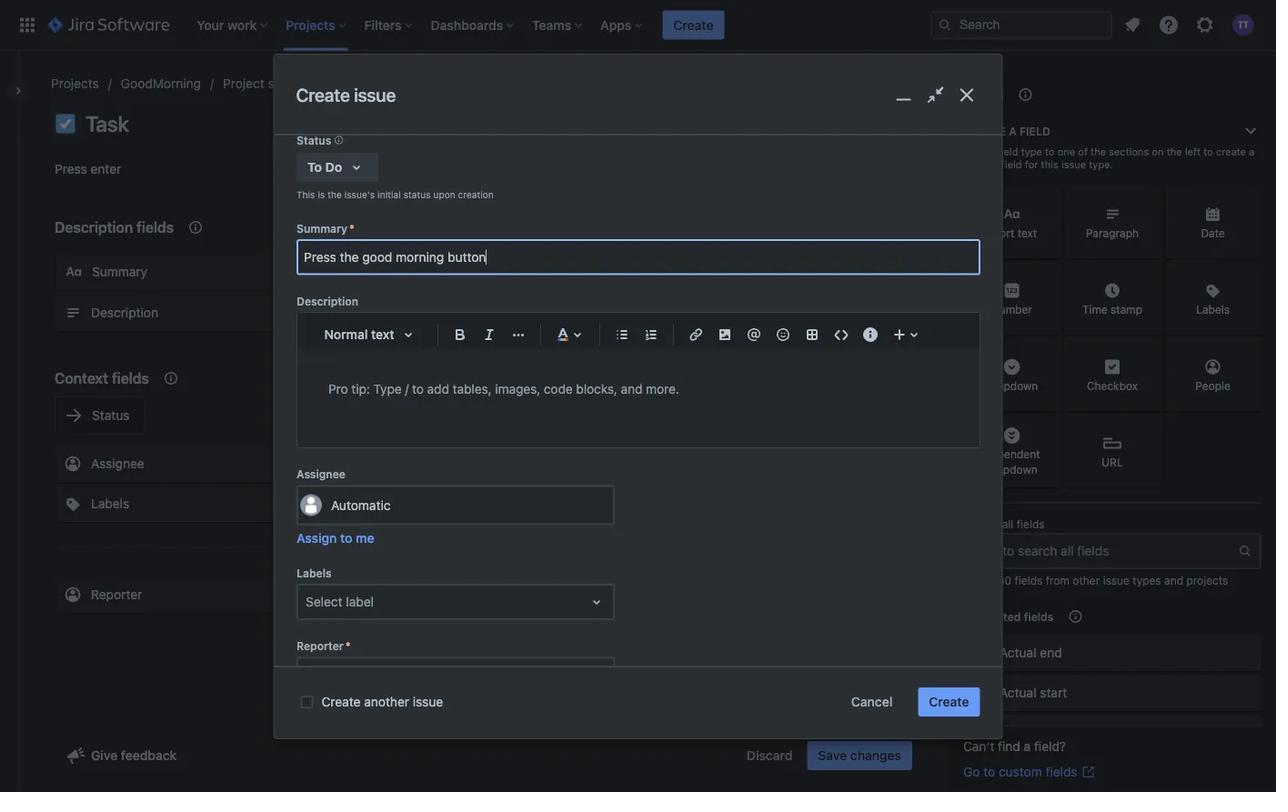 Task type: locate. For each thing, give the bounding box(es) containing it.
status up the to
[[296, 134, 331, 146]]

0 vertical spatial types
[[371, 76, 404, 91]]

0 vertical spatial status
[[296, 134, 331, 146]]

type.
[[1089, 159, 1114, 171]]

projects
[[51, 76, 99, 91]]

1 horizontal spatial summary
[[296, 222, 347, 235]]

description down press enter
[[55, 219, 133, 236]]

reporter
[[91, 587, 142, 602], [296, 640, 343, 653]]

projects link
[[51, 73, 99, 95]]

0 vertical spatial custom
[[964, 159, 999, 171]]

0 horizontal spatial the
[[327, 189, 341, 200]]

1 horizontal spatial the
[[1091, 146, 1106, 158]]

this is the issue's initial status upon creation
[[296, 189, 493, 200]]

1 vertical spatial status
[[92, 408, 130, 423]]

custom
[[964, 159, 999, 171], [999, 765, 1043, 780]]

2 vertical spatial field
[[1002, 159, 1022, 171]]

2 horizontal spatial labels
[[1197, 303, 1230, 316]]

to left me
[[340, 531, 352, 546]]

* for summary *
[[349, 222, 354, 235]]

issue's
[[344, 189, 375, 200]]

assignee down context fields
[[91, 456, 144, 471]]

0 vertical spatial field
[[1020, 125, 1051, 137]]

reuse 30 fields from other issue types and projects
[[964, 574, 1229, 587]]

issue type icon image
[[55, 113, 76, 135]]

drag
[[964, 146, 987, 158]]

reporter inside scrollable content region
[[296, 640, 343, 653]]

actual inside actual end button
[[1000, 646, 1037, 661]]

dependent
[[984, 448, 1040, 461]]

1 vertical spatial field
[[998, 146, 1019, 158]]

issue types link
[[337, 73, 404, 95]]

enter
[[91, 162, 121, 177]]

2 vertical spatial labels
[[296, 567, 331, 580]]

one
[[1058, 146, 1076, 158]]

0 horizontal spatial text
[[371, 327, 394, 342]]

reporter *
[[296, 640, 350, 653]]

1 vertical spatial types
[[1133, 574, 1162, 587]]

text for normal text
[[371, 327, 394, 342]]

paragraph
[[1086, 226, 1139, 239]]

table image
[[801, 324, 823, 346]]

primary element
[[11, 0, 931, 50]]

exit full screen image
[[923, 82, 949, 108]]

search all fields
[[964, 518, 1045, 531]]

0 horizontal spatial reporter
[[91, 587, 142, 602]]

0 horizontal spatial assignee
[[91, 456, 144, 471]]

initial
[[377, 189, 401, 200]]

custom down can't find a field?
[[999, 765, 1043, 780]]

label
[[346, 595, 374, 610]]

actual start
[[1000, 686, 1068, 701]]

search
[[964, 518, 999, 531]]

0 horizontal spatial labels
[[91, 496, 129, 511]]

issue
[[337, 76, 368, 91]]

1 actual from the top
[[1000, 646, 1037, 661]]

go to custom fields link
[[964, 763, 1096, 782]]

the up type.
[[1091, 146, 1106, 158]]

1 vertical spatial summary
[[92, 264, 148, 279]]

is
[[317, 189, 325, 200]]

select label
[[305, 595, 374, 610]]

short
[[987, 226, 1015, 239]]

* down issue's
[[349, 222, 354, 235]]

1 horizontal spatial status
[[296, 134, 331, 146]]

link image
[[685, 324, 707, 346]]

types right issue
[[371, 76, 404, 91]]

this
[[296, 189, 315, 200]]

end
[[1040, 646, 1062, 661]]

text right "normal"
[[371, 327, 394, 342]]

for
[[1025, 159, 1039, 171]]

of
[[1078, 146, 1088, 158]]

1 vertical spatial custom
[[999, 765, 1043, 780]]

2 actual from the top
[[1000, 686, 1037, 701]]

issue
[[354, 84, 396, 105], [1062, 159, 1087, 171], [1103, 574, 1130, 587], [413, 695, 443, 710]]

dependent dropdown
[[984, 448, 1040, 476]]

0 horizontal spatial status
[[92, 408, 130, 423]]

cancel
[[852, 695, 893, 710]]

1 vertical spatial reporter
[[296, 640, 343, 653]]

text inside popup button
[[371, 327, 394, 342]]

0 horizontal spatial summary
[[92, 264, 148, 279]]

to do
[[307, 160, 342, 175]]

0 vertical spatial actual
[[1000, 646, 1037, 661]]

summary down is
[[296, 222, 347, 235]]

actual left end
[[1000, 646, 1037, 661]]

assignee
[[91, 456, 144, 471], [296, 468, 345, 481]]

stamp
[[1111, 303, 1143, 316]]

assignee inside scrollable content region
[[296, 468, 345, 481]]

do
[[325, 160, 342, 175]]

bullet list ⌘⇧8 image
[[611, 324, 633, 346]]

0 vertical spatial *
[[349, 222, 354, 235]]

0 horizontal spatial create button
[[663, 10, 725, 40]]

labels inside scrollable content region
[[296, 567, 331, 580]]

discard
[[747, 748, 793, 763]]

actual for actual start
[[1000, 686, 1037, 701]]

description
[[55, 219, 133, 236], [296, 295, 358, 308], [91, 305, 158, 320]]

from
[[1046, 574, 1070, 587]]

None text field
[[298, 241, 979, 274]]

0 vertical spatial summary
[[296, 222, 347, 235]]

1 vertical spatial actual
[[1000, 686, 1037, 701]]

other
[[1073, 574, 1100, 587]]

discard & close image
[[954, 82, 980, 108]]

reporter inside button
[[91, 587, 142, 602]]

description up context fields
[[91, 305, 158, 320]]

actual left start
[[1000, 686, 1037, 701]]

1 horizontal spatial text
[[1018, 226, 1037, 239]]

edit workflow
[[788, 116, 869, 131]]

0 vertical spatial labels
[[1197, 303, 1230, 316]]

settings
[[268, 76, 315, 91]]

custom down drag
[[964, 159, 999, 171]]

create button inside primary element
[[663, 10, 725, 40]]

people
[[1196, 379, 1231, 392]]

task
[[86, 111, 129, 136]]

1 horizontal spatial types
[[1133, 574, 1162, 587]]

1 vertical spatial labels
[[91, 496, 129, 511]]

0 vertical spatial text
[[1018, 226, 1037, 239]]

summary inside scrollable content region
[[296, 222, 347, 235]]

actual inside actual start button
[[1000, 686, 1037, 701]]

text right short
[[1018, 226, 1037, 239]]

search image
[[938, 18, 953, 32]]

1 horizontal spatial create button
[[918, 688, 980, 717]]

description inside "button"
[[91, 305, 158, 320]]

summary down description fields
[[92, 264, 148, 279]]

numbered list ⌘⇧7 image
[[640, 324, 662, 346]]

1 horizontal spatial assignee
[[296, 468, 345, 481]]

summary for summary *
[[296, 222, 347, 235]]

reuse
[[964, 574, 995, 587]]

field for drag
[[998, 146, 1019, 158]]

1 horizontal spatial labels
[[296, 567, 331, 580]]

assign to me
[[296, 531, 374, 546]]

description up "normal"
[[296, 295, 358, 308]]

to
[[1045, 146, 1055, 158], [1204, 146, 1214, 158], [340, 531, 352, 546], [984, 765, 996, 780]]

this
[[1041, 159, 1059, 171]]

0 horizontal spatial types
[[371, 76, 404, 91]]

labels inside button
[[91, 496, 129, 511]]

another
[[364, 695, 409, 710]]

open field configuration image
[[884, 302, 905, 324]]

field down create a field at right top
[[998, 146, 1019, 158]]

on
[[1152, 146, 1164, 158]]

text
[[1018, 226, 1037, 239], [371, 327, 394, 342]]

Search field
[[931, 10, 1113, 40]]

the
[[1091, 146, 1106, 158], [1167, 146, 1183, 158], [327, 189, 341, 200]]

types left and
[[1133, 574, 1162, 587]]

create for create another issue
[[322, 695, 361, 710]]

1 vertical spatial text
[[371, 327, 394, 342]]

the right is
[[327, 189, 341, 200]]

0 vertical spatial reporter
[[91, 587, 142, 602]]

1 horizontal spatial reporter
[[296, 640, 343, 653]]

none text field inside scrollable content region
[[298, 241, 979, 274]]

the right on
[[1167, 146, 1183, 158]]

field up type on the top of page
[[1020, 125, 1051, 137]]

press enter
[[55, 162, 121, 177]]

status down context fields
[[92, 408, 130, 423]]

1 vertical spatial *
[[345, 640, 350, 653]]

all
[[1002, 518, 1014, 531]]

url
[[1102, 456, 1123, 469]]

summary
[[296, 222, 347, 235], [92, 264, 148, 279]]

create
[[674, 17, 714, 32], [296, 84, 350, 105], [964, 125, 1006, 137], [322, 695, 361, 710], [929, 695, 969, 710]]

create another issue
[[322, 695, 443, 710]]

status
[[296, 134, 331, 146], [92, 408, 130, 423]]

* down select label
[[345, 640, 350, 653]]

fields
[[136, 219, 174, 236], [112, 370, 149, 387], [1017, 518, 1045, 531], [1015, 574, 1043, 587], [1024, 611, 1054, 623], [1046, 765, 1078, 780]]

automatic image
[[300, 495, 322, 517]]

emoji image
[[772, 324, 794, 346]]

field left the for
[[1002, 159, 1022, 171]]

approvers
[[1000, 726, 1060, 741]]

assignee up automatic 'icon'
[[296, 468, 345, 481]]

more information about the fields image
[[1015, 84, 1037, 106]]

to inside button
[[340, 531, 352, 546]]

assignee button
[[55, 446, 913, 482]]

actual for actual end
[[1000, 646, 1037, 661]]

1 vertical spatial create button
[[918, 688, 980, 717]]

add image, video, or file image
[[714, 324, 736, 346]]

save changes
[[818, 748, 902, 763]]

create button
[[663, 10, 725, 40], [918, 688, 980, 717]]

summary for summary
[[92, 264, 148, 279]]

0 vertical spatial create button
[[663, 10, 725, 40]]

jira software image
[[47, 14, 169, 36], [47, 14, 169, 36]]

minimize image
[[891, 82, 917, 108]]



Task type: describe. For each thing, give the bounding box(es) containing it.
more information about the context fields image
[[160, 368, 182, 389]]

approvers button
[[964, 715, 1262, 752]]

a down more information about the fields "icon"
[[1009, 125, 1017, 137]]

normal text button
[[315, 315, 430, 355]]

code snippet image
[[830, 324, 852, 346]]

field?
[[1035, 739, 1066, 754]]

fields left more information about the suggested fields image
[[1024, 611, 1054, 623]]

go to custom fields
[[964, 765, 1078, 780]]

checkbox
[[1087, 379, 1138, 392]]

discard button
[[736, 742, 804, 771]]

create for create a field
[[964, 125, 1006, 137]]

custom inside drag a field type to one of the sections on the left to create a custom field for this issue type.
[[964, 159, 999, 171]]

press
[[55, 162, 87, 177]]

a right create at the top right of page
[[1250, 146, 1255, 158]]

select
[[305, 595, 342, 610]]

description button
[[55, 295, 913, 331]]

go
[[964, 765, 980, 780]]

sections
[[1109, 146, 1150, 158]]

italic ⌘i image
[[478, 324, 500, 346]]

fields right all
[[1017, 518, 1045, 531]]

status inside scrollable content region
[[296, 134, 331, 146]]

edit workflow button
[[759, 109, 880, 138]]

goodmorning
[[121, 76, 201, 91]]

assignee inside button
[[91, 456, 144, 471]]

mention image
[[743, 324, 765, 346]]

text for short text
[[1018, 226, 1037, 239]]

save changes button
[[807, 742, 913, 771]]

Description - Main content area, start typing to enter text. text field
[[328, 379, 949, 401]]

to up this
[[1045, 146, 1055, 158]]

bold ⌘b image
[[449, 324, 471, 346]]

upon
[[433, 189, 455, 200]]

me
[[355, 531, 374, 546]]

description inside scrollable content region
[[296, 295, 358, 308]]

assign
[[296, 531, 337, 546]]

more information about the context fields image
[[185, 217, 207, 238]]

find
[[998, 739, 1021, 754]]

a right find
[[1024, 739, 1031, 754]]

reporter for reporter
[[91, 587, 142, 602]]

open image
[[586, 592, 607, 613]]

give feedback button
[[55, 742, 188, 771]]

info image
[[331, 133, 346, 147]]

labels button
[[55, 486, 913, 522]]

fields left more information about the context fields image
[[136, 219, 174, 236]]

create inside primary element
[[674, 17, 714, 32]]

fields left more information about the context fields icon on the left of the page
[[112, 370, 149, 387]]

dropdown
[[986, 379, 1039, 392]]

to
[[307, 160, 322, 175]]

number
[[992, 303, 1033, 316]]

create for create issue
[[296, 84, 350, 105]]

suggested
[[964, 611, 1021, 623]]

dropdown
[[986, 464, 1038, 476]]

fields
[[964, 86, 1004, 103]]

Labels text field
[[305, 593, 309, 612]]

goodmorning link
[[121, 73, 201, 95]]

normal text
[[324, 327, 394, 342]]

issue types
[[337, 76, 404, 91]]

to do button
[[296, 153, 378, 182]]

info panel image
[[859, 324, 881, 346]]

projects
[[1187, 574, 1229, 587]]

drag a field type to one of the sections on the left to create a custom field for this issue type.
[[964, 146, 1255, 171]]

short text
[[987, 226, 1037, 239]]

left
[[1185, 146, 1201, 158]]

can't
[[964, 739, 995, 754]]

cancel button
[[841, 688, 904, 717]]

to right the left
[[1204, 146, 1214, 158]]

30
[[998, 574, 1012, 587]]

this link will be opened in a new tab image
[[1082, 765, 1096, 780]]

changes
[[851, 748, 902, 763]]

2 horizontal spatial the
[[1167, 146, 1183, 158]]

start
[[1040, 686, 1068, 701]]

create issue dialog
[[274, 55, 1002, 793]]

fields right 30
[[1015, 574, 1043, 587]]

project settings link
[[223, 73, 315, 95]]

project settings
[[223, 76, 315, 91]]

context
[[55, 370, 108, 387]]

actual end button
[[964, 635, 1262, 671]]

status
[[403, 189, 430, 200]]

field for create
[[1020, 125, 1051, 137]]

edit
[[788, 116, 811, 131]]

workflow
[[814, 116, 869, 131]]

assign to me button
[[296, 529, 374, 548]]

Type to search all fields text field
[[965, 535, 1238, 568]]

give
[[91, 748, 118, 763]]

a right drag
[[989, 146, 995, 158]]

create issue
[[296, 84, 396, 105]]

automatic
[[331, 498, 390, 513]]

description fields
[[55, 219, 174, 236]]

creation
[[458, 189, 493, 200]]

normal
[[324, 327, 368, 342]]

more information about the suggested fields image
[[1065, 606, 1087, 628]]

issue inside drag a field type to one of the sections on the left to create a custom field for this issue type.
[[1062, 159, 1087, 171]]

fields left this link will be opened in a new tab image
[[1046, 765, 1078, 780]]

* for reporter *
[[345, 640, 350, 653]]

time
[[1083, 303, 1108, 316]]

actual end
[[1000, 646, 1062, 661]]

actual start button
[[964, 675, 1262, 712]]

date
[[1201, 226, 1226, 239]]

suggested fields
[[964, 611, 1054, 623]]

save
[[818, 748, 847, 763]]

more formatting image
[[507, 324, 529, 346]]

the inside scrollable content region
[[327, 189, 341, 200]]

required
[[819, 267, 872, 279]]

and
[[1165, 574, 1184, 587]]

type
[[1021, 146, 1043, 158]]

create a field
[[964, 125, 1051, 137]]

reporter for reporter *
[[296, 640, 343, 653]]

create banner
[[0, 0, 1277, 51]]

to right go
[[984, 765, 996, 780]]

scrollable content region
[[274, 130, 1002, 793]]

create
[[1217, 146, 1247, 158]]



Task type: vqa. For each thing, say whether or not it's contained in the screenshot.
'Initial'
yes



